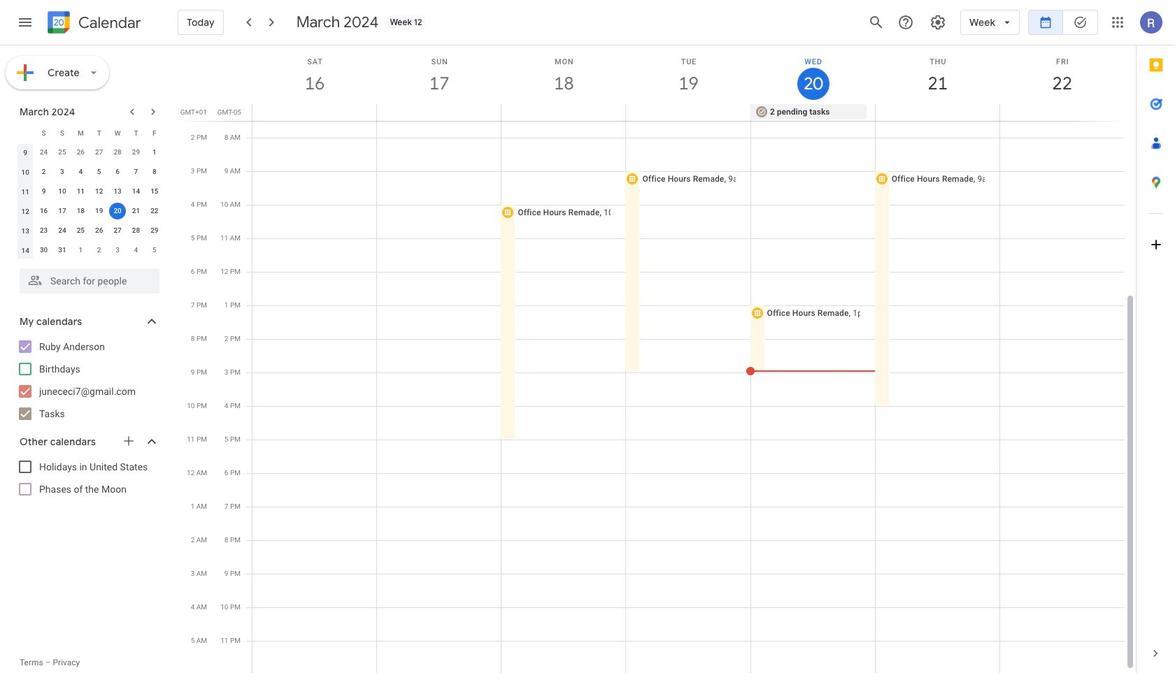 Task type: describe. For each thing, give the bounding box(es) containing it.
30 element
[[35, 242, 52, 259]]

16 element
[[35, 203, 52, 220]]

row group inside march 2024 grid
[[16, 143, 164, 260]]

column header inside march 2024 grid
[[16, 123, 35, 143]]

main drawer image
[[17, 14, 34, 31]]

12 element
[[91, 183, 108, 200]]

april 1 element
[[72, 242, 89, 259]]

6 element
[[109, 164, 126, 180]]

april 3 element
[[109, 242, 126, 259]]

other calendars list
[[3, 456, 173, 501]]

22 element
[[146, 203, 163, 220]]

april 4 element
[[128, 242, 144, 259]]

13 element
[[109, 183, 126, 200]]

17 element
[[54, 203, 71, 220]]

Search for people text field
[[28, 269, 151, 294]]

3 element
[[54, 164, 71, 180]]

calendar element
[[45, 8, 141, 39]]

5 element
[[91, 164, 108, 180]]

19 element
[[91, 203, 108, 220]]

24 element
[[54, 222, 71, 239]]

9 element
[[35, 183, 52, 200]]

10 element
[[54, 183, 71, 200]]

27 element
[[109, 222, 126, 239]]

8 element
[[146, 164, 163, 180]]

29 element
[[146, 222, 163, 239]]

31 element
[[54, 242, 71, 259]]



Task type: vqa. For each thing, say whether or not it's contained in the screenshot.
left "9"
no



Task type: locate. For each thing, give the bounding box(es) containing it.
18 element
[[72, 203, 89, 220]]

26 element
[[91, 222, 108, 239]]

7 element
[[128, 164, 144, 180]]

1 element
[[146, 144, 163, 161]]

28 element
[[128, 222, 144, 239]]

row group
[[16, 143, 164, 260]]

None search field
[[0, 263, 173, 294]]

grid
[[179, 45, 1136, 674]]

february 25 element
[[54, 144, 71, 161]]

heading
[[76, 14, 141, 31]]

15 element
[[146, 183, 163, 200]]

11 element
[[72, 183, 89, 200]]

heading inside calendar element
[[76, 14, 141, 31]]

february 24 element
[[35, 144, 52, 161]]

21 element
[[128, 203, 144, 220]]

add other calendars image
[[122, 434, 136, 448]]

20, today element
[[109, 203, 126, 220]]

my calendars list
[[3, 336, 173, 425]]

february 29 element
[[128, 144, 144, 161]]

february 28 element
[[109, 144, 126, 161]]

cell inside row group
[[108, 201, 127, 221]]

row
[[246, 104, 1136, 121], [16, 123, 164, 143], [16, 143, 164, 162], [16, 162, 164, 182], [16, 182, 164, 201], [16, 201, 164, 221], [16, 221, 164, 241], [16, 241, 164, 260]]

23 element
[[35, 222, 52, 239]]

february 26 element
[[72, 144, 89, 161]]

april 2 element
[[91, 242, 108, 259]]

2 element
[[35, 164, 52, 180]]

april 5 element
[[146, 242, 163, 259]]

14 element
[[128, 183, 144, 200]]

february 27 element
[[91, 144, 108, 161]]

settings menu image
[[930, 14, 947, 31]]

column header
[[16, 123, 35, 143]]

march 2024 grid
[[13, 123, 164, 260]]

4 element
[[72, 164, 89, 180]]

tab list
[[1137, 45, 1175, 634]]

25 element
[[72, 222, 89, 239]]

cell
[[253, 104, 377, 121], [377, 104, 502, 121], [502, 104, 626, 121], [626, 104, 751, 121], [875, 104, 1000, 121], [1000, 104, 1124, 121], [108, 201, 127, 221]]



